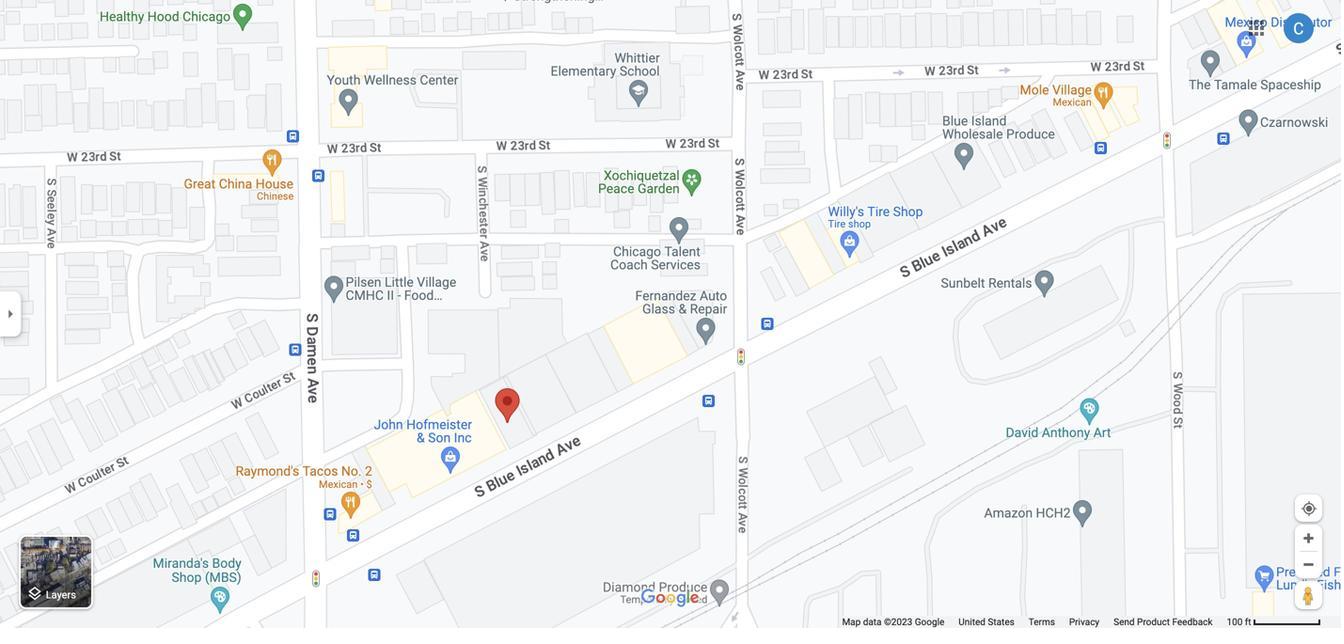 Task type: describe. For each thing, give the bounding box(es) containing it.
google account: cat marinescu  
(ecaterina.marinescu@adept.ai) image
[[1284, 13, 1314, 43]]

terms
[[1029, 617, 1055, 628]]

map data ©2023 google
[[842, 617, 945, 628]]

united states button
[[959, 616, 1015, 628]]

100 ft
[[1227, 617, 1252, 628]]

united states
[[959, 617, 1015, 628]]

send product feedback button
[[1114, 616, 1213, 628]]

layers
[[46, 589, 76, 601]]

send product feedback
[[1114, 617, 1213, 628]]

terms button
[[1029, 616, 1055, 628]]

map
[[842, 617, 861, 628]]

zoom out image
[[1302, 558, 1316, 572]]

data
[[863, 617, 882, 628]]

google maps element
[[0, 0, 1341, 628]]

privacy button
[[1069, 616, 1100, 628]]

google
[[915, 617, 945, 628]]



Task type: vqa. For each thing, say whether or not it's contained in the screenshot.
Privacy
yes



Task type: locate. For each thing, give the bounding box(es) containing it.
©2023
[[884, 617, 913, 628]]

send
[[1114, 617, 1135, 628]]

100 ft button
[[1227, 617, 1322, 628]]

ft
[[1245, 617, 1252, 628]]

show street view coverage image
[[1295, 581, 1323, 610]]

feedback
[[1172, 617, 1213, 628]]

footer inside google maps element
[[842, 616, 1227, 628]]

show your location image
[[1301, 500, 1318, 517]]

expand side panel image
[[0, 304, 21, 325]]

100
[[1227, 617, 1243, 628]]

zoom in image
[[1302, 531, 1316, 546]]

united
[[959, 617, 986, 628]]

product
[[1137, 617, 1170, 628]]

privacy
[[1069, 617, 1100, 628]]

footer
[[842, 616, 1227, 628]]

states
[[988, 617, 1015, 628]]

footer containing map data ©2023 google
[[842, 616, 1227, 628]]



